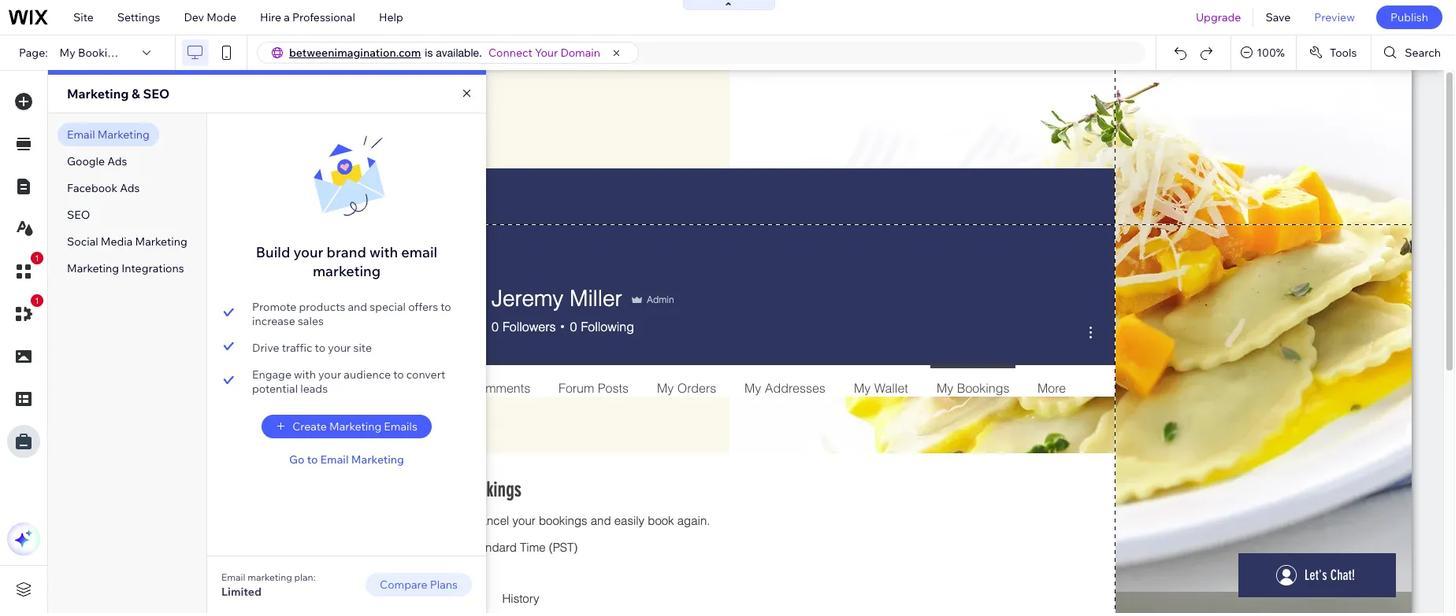 Task type: vqa. For each thing, say whether or not it's contained in the screenshot.
bottommost with
yes



Task type: locate. For each thing, give the bounding box(es) containing it.
1 for 2nd 1 button from the top
[[35, 296, 39, 306]]

with inside the build your brand with email marketing
[[369, 243, 398, 262]]

1 vertical spatial seo
[[67, 208, 90, 222]]

1 vertical spatial marketing
[[248, 572, 292, 584]]

1 vertical spatial email
[[320, 453, 349, 467]]

0 vertical spatial marketing
[[313, 262, 381, 280]]

email up the google
[[67, 128, 95, 142]]

go to email marketing button
[[279, 453, 414, 467]]

1 vertical spatial your
[[328, 341, 351, 355]]

email
[[67, 128, 95, 142], [320, 453, 349, 467], [221, 572, 245, 584]]

search button
[[1372, 35, 1455, 70]]

with
[[369, 243, 398, 262], [294, 368, 316, 382]]

1 vertical spatial with
[[294, 368, 316, 382]]

hire a professional
[[260, 10, 355, 24]]

email for email marketing
[[67, 128, 95, 142]]

ads for facebook ads
[[120, 181, 140, 195]]

1 1 button from the top
[[7, 252, 43, 288]]

0 vertical spatial ads
[[107, 154, 127, 169]]

1 horizontal spatial with
[[369, 243, 398, 262]]

0 vertical spatial 1
[[35, 254, 39, 263]]

publish
[[1390, 10, 1428, 24]]

marketing up the "go to email marketing" button
[[329, 420, 381, 434]]

0 horizontal spatial seo
[[67, 208, 90, 222]]

site
[[73, 10, 94, 24]]

tools button
[[1297, 35, 1371, 70]]

save button
[[1254, 0, 1303, 35]]

marketing down brand
[[313, 262, 381, 280]]

2 horizontal spatial email
[[320, 453, 349, 467]]

drive traffic to your site
[[252, 341, 372, 355]]

1 button
[[7, 252, 43, 288], [7, 295, 43, 331]]

0 vertical spatial email
[[67, 128, 95, 142]]

site
[[353, 341, 372, 355]]

to left the convert
[[393, 368, 404, 382]]

special
[[370, 300, 406, 314]]

email up limited
[[221, 572, 245, 584]]

2 vertical spatial your
[[318, 368, 341, 382]]

0 vertical spatial with
[[369, 243, 398, 262]]

to right traffic
[[315, 341, 325, 355]]

1 horizontal spatial seo
[[143, 86, 170, 102]]

to inside promote products and special offers to increase sales
[[441, 300, 451, 314]]

0 vertical spatial your
[[293, 243, 323, 262]]

your
[[293, 243, 323, 262], [328, 341, 351, 355], [318, 368, 341, 382]]

seo up social
[[67, 208, 90, 222]]

your down the drive traffic to your site
[[318, 368, 341, 382]]

marketing down create marketing emails on the bottom left
[[351, 453, 404, 467]]

marketing up limited
[[248, 572, 292, 584]]

1 vertical spatial 1
[[35, 296, 39, 306]]

marketing
[[67, 86, 129, 102], [98, 128, 150, 142], [135, 235, 187, 249], [67, 262, 119, 276], [329, 420, 381, 434], [351, 453, 404, 467]]

your right build on the left
[[293, 243, 323, 262]]

100% button
[[1232, 35, 1296, 70]]

to inside engage with your audience to convert potential leads
[[393, 368, 404, 382]]

marketing
[[313, 262, 381, 280], [248, 572, 292, 584]]

ads
[[107, 154, 127, 169], [120, 181, 140, 195]]

build your brand with email marketing
[[256, 243, 437, 280]]

bookings
[[78, 46, 126, 60]]

upgrade
[[1196, 10, 1241, 24]]

ads right 'facebook'
[[120, 181, 140, 195]]

seo right &
[[143, 86, 170, 102]]

email inside email marketing plan: limited
[[221, 572, 245, 584]]

0 horizontal spatial email
[[67, 128, 95, 142]]

emails
[[384, 420, 417, 434]]

ads down "email marketing"
[[107, 154, 127, 169]]

create marketing emails button
[[262, 415, 432, 439]]

create
[[292, 420, 327, 434]]

email marketing plan: limited
[[221, 572, 316, 600]]

professional
[[292, 10, 355, 24]]

compare
[[380, 578, 428, 592]]

social media marketing
[[67, 235, 187, 249]]

1 horizontal spatial marketing
[[313, 262, 381, 280]]

1 vertical spatial 1 button
[[7, 295, 43, 331]]

1 horizontal spatial email
[[221, 572, 245, 584]]

1
[[35, 254, 39, 263], [35, 296, 39, 306]]

to right offers
[[441, 300, 451, 314]]

compare plans button
[[366, 574, 472, 597]]

100%
[[1257, 46, 1285, 60]]

to right go
[[307, 453, 318, 467]]

save
[[1266, 10, 1291, 24]]

1 1 from the top
[[35, 254, 39, 263]]

your left site
[[328, 341, 351, 355]]

1 vertical spatial ads
[[120, 181, 140, 195]]

0 vertical spatial seo
[[143, 86, 170, 102]]

connect
[[488, 46, 532, 60]]

with inside engage with your audience to convert potential leads
[[294, 368, 316, 382]]

seo
[[143, 86, 170, 102], [67, 208, 90, 222]]

integrations
[[122, 262, 184, 276]]

convert
[[406, 368, 445, 382]]

offers
[[408, 300, 438, 314]]

with left email
[[369, 243, 398, 262]]

marketing up integrations
[[135, 235, 187, 249]]

search
[[1405, 46, 1441, 60]]

0 horizontal spatial with
[[294, 368, 316, 382]]

marketing down social
[[67, 262, 119, 276]]

sales
[[298, 314, 324, 329]]

0 vertical spatial 1 button
[[7, 252, 43, 288]]

with down the drive traffic to your site
[[294, 368, 316, 382]]

engage with your audience to convert potential leads
[[252, 368, 445, 396]]

dev mode
[[184, 10, 236, 24]]

available.
[[436, 46, 482, 59]]

audience
[[344, 368, 391, 382]]

email down create marketing emails button
[[320, 453, 349, 467]]

to
[[441, 300, 451, 314], [315, 341, 325, 355], [393, 368, 404, 382], [307, 453, 318, 467]]

social
[[67, 235, 98, 249]]

brand
[[327, 243, 366, 262]]

facebook
[[67, 181, 117, 195]]

2 vertical spatial email
[[221, 572, 245, 584]]

0 horizontal spatial marketing
[[248, 572, 292, 584]]

2 1 from the top
[[35, 296, 39, 306]]

domain
[[561, 46, 600, 60]]



Task type: describe. For each thing, give the bounding box(es) containing it.
promote
[[252, 300, 296, 314]]

publish button
[[1376, 6, 1443, 29]]

marketing left &
[[67, 86, 129, 102]]

traffic
[[282, 341, 312, 355]]

help
[[379, 10, 403, 24]]

is available. connect your domain
[[425, 46, 600, 60]]

email marketing
[[67, 128, 150, 142]]

tools
[[1330, 46, 1357, 60]]

limited
[[221, 585, 261, 600]]

2 1 button from the top
[[7, 295, 43, 331]]

marketing inside the build your brand with email marketing
[[313, 262, 381, 280]]

betweenimagination.com
[[289, 46, 421, 60]]

drive
[[252, 341, 279, 355]]

plans
[[430, 578, 458, 592]]

hire
[[260, 10, 281, 24]]

your
[[535, 46, 558, 60]]

marketing inside email marketing plan: limited
[[248, 572, 292, 584]]

go
[[289, 453, 305, 467]]

1 for first 1 button
[[35, 254, 39, 263]]

my bookings
[[60, 46, 126, 60]]

potential
[[252, 382, 298, 396]]

your inside engage with your audience to convert potential leads
[[318, 368, 341, 382]]

increase
[[252, 314, 295, 329]]

preview
[[1314, 10, 1355, 24]]

facebook ads
[[67, 181, 140, 195]]

my
[[60, 46, 75, 60]]

preview button
[[1303, 0, 1367, 35]]

your inside the build your brand with email marketing
[[293, 243, 323, 262]]

plan:
[[294, 572, 316, 584]]

mode
[[207, 10, 236, 24]]

settings
[[117, 10, 160, 24]]

compare plans
[[380, 578, 458, 592]]

promote products and special offers to increase sales
[[252, 300, 451, 329]]

build
[[256, 243, 290, 262]]

ads for google ads
[[107, 154, 127, 169]]

dev
[[184, 10, 204, 24]]

google ads
[[67, 154, 127, 169]]

leads
[[300, 382, 328, 396]]

email for email marketing plan: limited
[[221, 572, 245, 584]]

media
[[101, 235, 133, 249]]

google
[[67, 154, 105, 169]]

marketing & seo
[[67, 86, 170, 102]]

and
[[348, 300, 367, 314]]

&
[[132, 86, 140, 102]]

create marketing emails
[[292, 420, 417, 434]]

marketing inside create marketing emails button
[[329, 420, 381, 434]]

email
[[401, 243, 437, 262]]

go to email marketing
[[289, 453, 404, 467]]

engage
[[252, 368, 291, 382]]

marketing up google ads
[[98, 128, 150, 142]]

a
[[284, 10, 290, 24]]

is
[[425, 46, 433, 59]]

products
[[299, 300, 345, 314]]

marketing integrations
[[67, 262, 184, 276]]



